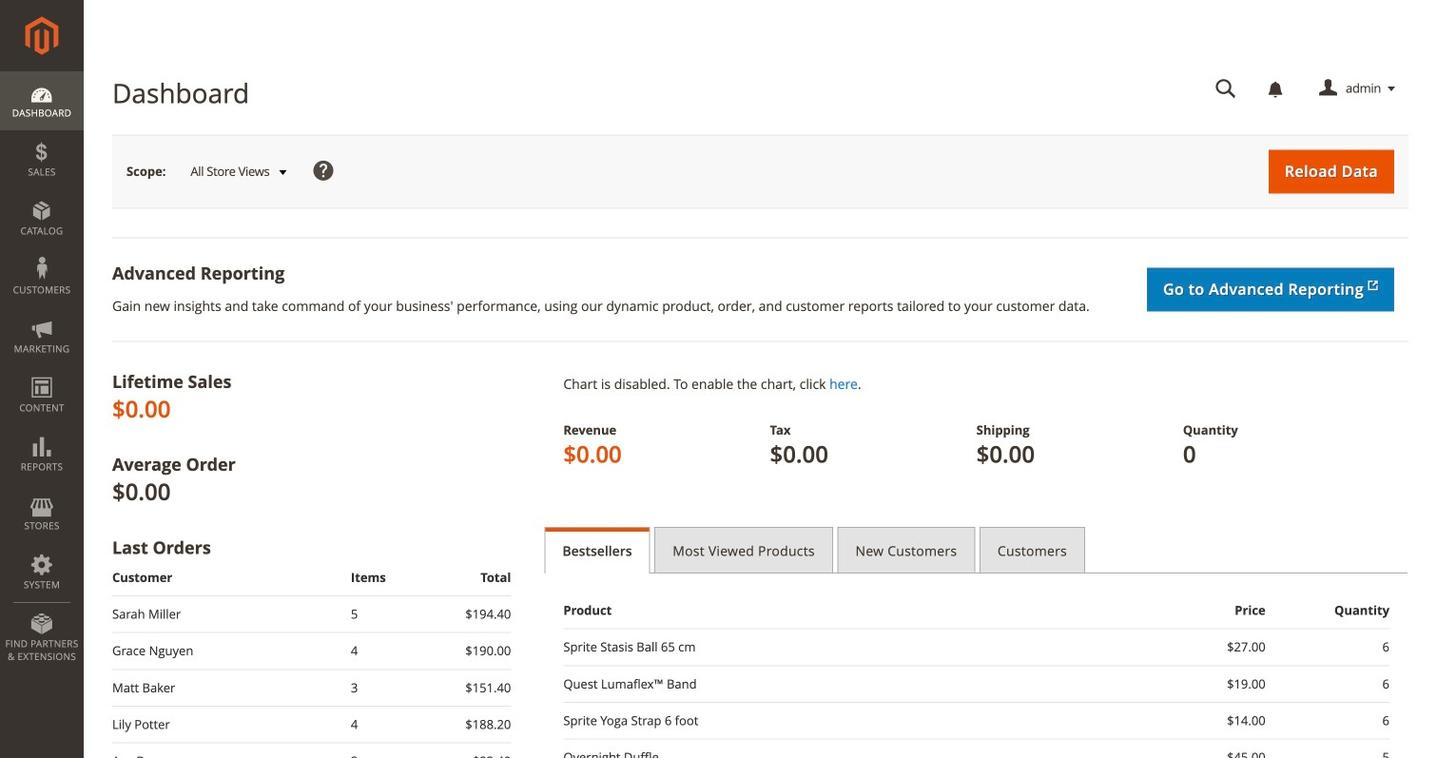 Task type: locate. For each thing, give the bounding box(es) containing it.
menu bar
[[0, 71, 84, 673]]

tab list
[[545, 527, 1409, 574]]

None text field
[[1203, 72, 1250, 106]]

magento admin panel image
[[25, 16, 59, 55]]



